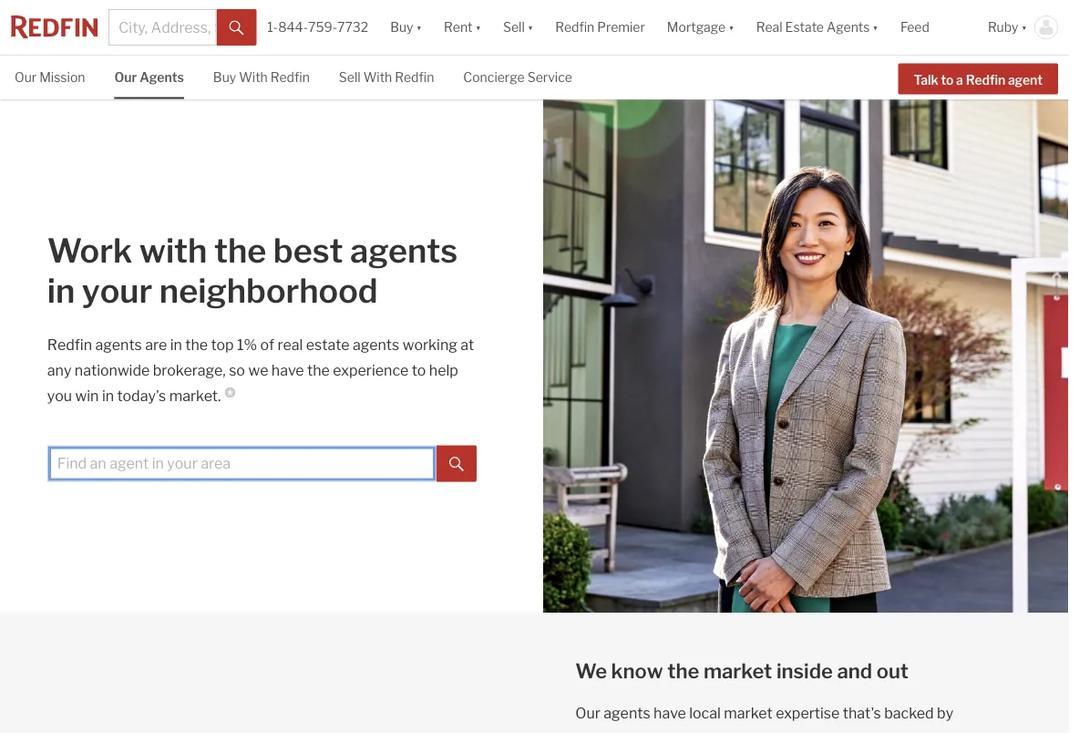 Task type: vqa. For each thing, say whether or not it's contained in the screenshot.
1320 on the top left of the page
no



Task type: locate. For each thing, give the bounding box(es) containing it.
2 horizontal spatial our
[[576, 704, 601, 721]]

with for sell
[[363, 70, 392, 85]]

our inside our agents link
[[114, 70, 137, 85]]

0 horizontal spatial with
[[239, 70, 268, 85]]

a redfin agent image
[[543, 99, 1069, 612]]

win
[[75, 387, 99, 405]]

buy
[[390, 19, 413, 35], [213, 70, 236, 85]]

0 vertical spatial to
[[941, 72, 954, 87]]

have down real
[[272, 361, 304, 379]]

mortgage ▾
[[667, 19, 735, 35]]

3 ▾ from the left
[[528, 19, 534, 35]]

with down submit search image
[[239, 70, 268, 85]]

1 vertical spatial in
[[170, 336, 182, 354]]

1 horizontal spatial in
[[102, 387, 114, 405]]

0 horizontal spatial agents
[[140, 70, 184, 85]]

market.
[[169, 387, 221, 405]]

ruby
[[988, 19, 1019, 35]]

sell
[[503, 19, 525, 35], [339, 70, 361, 85]]

ruby ▾
[[988, 19, 1028, 35]]

1 ▾ from the left
[[416, 19, 422, 35]]

redfin premier
[[555, 19, 645, 35]]

so
[[229, 361, 245, 379]]

expertise
[[776, 704, 840, 721]]

the down estate
[[307, 361, 330, 379]]

mortgage ▾ button
[[656, 0, 745, 55]]

0 horizontal spatial buy
[[213, 70, 236, 85]]

mortgage ▾ button
[[667, 0, 735, 55]]

in right are at the left of the page
[[170, 336, 182, 354]]

neighborhood
[[159, 270, 378, 310]]

sell down 7732
[[339, 70, 361, 85]]

market up local
[[704, 659, 772, 683]]

with down 7732
[[363, 70, 392, 85]]

1 vertical spatial sell
[[339, 70, 361, 85]]

2 horizontal spatial in
[[170, 336, 182, 354]]

we
[[576, 659, 607, 683]]

1-844-759-7732 link
[[267, 19, 369, 35]]

buy for buy with redfin
[[213, 70, 236, 85]]

rent ▾ button
[[444, 0, 481, 55]]

2 ▾ from the left
[[475, 19, 481, 35]]

rent ▾ button
[[433, 0, 492, 55]]

to
[[941, 72, 954, 87], [412, 361, 426, 379]]

sell inside sell with redfin link
[[339, 70, 361, 85]]

data.
[[703, 729, 736, 733]]

our
[[15, 70, 37, 85], [114, 70, 137, 85], [576, 704, 601, 721]]

redfin inside buy with redfin "link"
[[271, 70, 310, 85]]

market up data. at the bottom right
[[724, 704, 773, 721]]

7732
[[337, 19, 369, 35]]

buy right 7732
[[390, 19, 413, 35]]

agents inside 'dropdown button'
[[827, 19, 870, 35]]

the right with
[[214, 230, 267, 270]]

0 horizontal spatial in
[[47, 270, 75, 310]]

the left top
[[185, 336, 208, 354]]

0 vertical spatial agents
[[827, 19, 870, 35]]

0 vertical spatial buy
[[390, 19, 413, 35]]

2 with from the left
[[363, 70, 392, 85]]

in inside work with the best agents in your neighborhood
[[47, 270, 75, 310]]

1 horizontal spatial buy
[[390, 19, 413, 35]]

talk to a redfin agent
[[914, 72, 1043, 87]]

with for buy
[[239, 70, 268, 85]]

talk to a redfin agent button
[[898, 63, 1059, 94]]

redfin inside "redfin premier" button
[[555, 19, 595, 35]]

you
[[47, 387, 72, 405]]

1-844-759-7732
[[267, 19, 369, 35]]

rent ▾
[[444, 19, 481, 35]]

1 horizontal spatial have
[[654, 704, 686, 721]]

redfin down local
[[655, 729, 700, 733]]

redfin left the premier
[[555, 19, 595, 35]]

sell up the concierge service link
[[503, 19, 525, 35]]

agents inside work with the best agents in your neighborhood
[[350, 230, 458, 270]]

redfin down buy ▾ dropdown button
[[395, 70, 434, 85]]

0 horizontal spatial have
[[272, 361, 304, 379]]

by
[[937, 704, 954, 721]]

have
[[272, 361, 304, 379], [654, 704, 686, 721]]

sell inside sell ▾ dropdown button
[[503, 19, 525, 35]]

1 horizontal spatial agents
[[827, 19, 870, 35]]

▾
[[416, 19, 422, 35], [475, 19, 481, 35], [528, 19, 534, 35], [729, 19, 735, 35], [873, 19, 879, 35], [1022, 19, 1028, 35]]

our down city, address, school, agent, zip search box
[[114, 70, 137, 85]]

rent
[[444, 19, 473, 35]]

work with the best agents in your neighborhood
[[47, 230, 458, 310]]

know
[[611, 659, 663, 683]]

real estate agents ▾
[[756, 19, 879, 35]]

1 horizontal spatial with
[[363, 70, 392, 85]]

0 horizontal spatial to
[[412, 361, 426, 379]]

agent
[[1008, 72, 1043, 87]]

redfin inside sell with redfin link
[[395, 70, 434, 85]]

1 with from the left
[[239, 70, 268, 85]]

redfin premier button
[[544, 0, 656, 55]]

with inside buy with redfin "link"
[[239, 70, 268, 85]]

submit search image
[[229, 21, 244, 35]]

in right win
[[102, 387, 114, 405]]

our mission
[[15, 70, 85, 85]]

our agents link
[[114, 56, 184, 97]]

best
[[273, 230, 343, 270]]

sell for sell with redfin
[[339, 70, 361, 85]]

the right know on the bottom of page
[[668, 659, 700, 683]]

with
[[239, 70, 268, 85], [363, 70, 392, 85]]

concierge service link
[[463, 56, 572, 97]]

buy down submit search image
[[213, 70, 236, 85]]

agents down city, address, school, agent, zip search box
[[140, 70, 184, 85]]

estate
[[306, 336, 350, 354]]

1 horizontal spatial our
[[114, 70, 137, 85]]

0 horizontal spatial our
[[15, 70, 37, 85]]

our inside the our agents have local market expertise that's backed by proprietary redfin data.
[[576, 704, 601, 721]]

with inside sell with redfin link
[[363, 70, 392, 85]]

our up proprietary
[[576, 704, 601, 721]]

help
[[429, 361, 458, 379]]

real estate agents ▾ button
[[745, 0, 890, 55]]

1 vertical spatial buy
[[213, 70, 236, 85]]

1 vertical spatial agents
[[140, 70, 184, 85]]

to left a
[[941, 72, 954, 87]]

2 vertical spatial in
[[102, 387, 114, 405]]

market
[[704, 659, 772, 683], [724, 704, 773, 721]]

at
[[461, 336, 474, 354]]

nationwide
[[75, 361, 150, 379]]

5 ▾ from the left
[[873, 19, 879, 35]]

▾ left feed
[[873, 19, 879, 35]]

▾ left rent
[[416, 19, 422, 35]]

have left local
[[654, 704, 686, 721]]

talk
[[914, 72, 939, 87]]

▾ right ruby
[[1022, 19, 1028, 35]]

▾ up the concierge service link
[[528, 19, 534, 35]]

1 vertical spatial to
[[412, 361, 426, 379]]

redfin up any
[[47, 336, 92, 354]]

brokerage,
[[153, 361, 226, 379]]

in left your
[[47, 270, 75, 310]]

0 vertical spatial market
[[704, 659, 772, 683]]

we know the market inside and out
[[576, 659, 909, 683]]

buy with redfin link
[[213, 56, 310, 97]]

our inside our mission link
[[15, 70, 37, 85]]

feed button
[[890, 0, 977, 55]]

1 vertical spatial have
[[654, 704, 686, 721]]

with
[[139, 230, 207, 270]]

sell ▾ button
[[503, 0, 534, 55]]

experience
[[333, 361, 409, 379]]

premier
[[597, 19, 645, 35]]

in
[[47, 270, 75, 310], [170, 336, 182, 354], [102, 387, 114, 405]]

agents
[[350, 230, 458, 270], [95, 336, 142, 354], [353, 336, 400, 354], [604, 704, 651, 721]]

0 horizontal spatial sell
[[339, 70, 361, 85]]

▾ inside 'dropdown button'
[[873, 19, 879, 35]]

concierge
[[463, 70, 525, 85]]

our left "mission"
[[15, 70, 37, 85]]

any
[[47, 361, 71, 379]]

6 ▾ from the left
[[1022, 19, 1028, 35]]

the
[[214, 230, 267, 270], [185, 336, 208, 354], [307, 361, 330, 379], [668, 659, 700, 683]]

we
[[248, 361, 268, 379]]

that's
[[843, 704, 881, 721]]

0 vertical spatial in
[[47, 270, 75, 310]]

redfin
[[555, 19, 595, 35], [271, 70, 310, 85], [395, 70, 434, 85], [966, 72, 1006, 87], [47, 336, 92, 354], [655, 729, 700, 733]]

▾ for rent ▾
[[475, 19, 481, 35]]

local
[[689, 704, 721, 721]]

redfin right a
[[966, 72, 1006, 87]]

our agents
[[114, 70, 184, 85]]

concierge service
[[463, 70, 572, 85]]

sell with redfin
[[339, 70, 434, 85]]

1 vertical spatial market
[[724, 704, 773, 721]]

▾ right rent
[[475, 19, 481, 35]]

backed
[[884, 704, 934, 721]]

1 horizontal spatial to
[[941, 72, 954, 87]]

agents right "estate"
[[827, 19, 870, 35]]

buy inside "link"
[[213, 70, 236, 85]]

agents
[[827, 19, 870, 35], [140, 70, 184, 85]]

0 vertical spatial sell
[[503, 19, 525, 35]]

today's
[[117, 387, 166, 405]]

our for our mission
[[15, 70, 37, 85]]

to left help
[[412, 361, 426, 379]]

▾ right mortgage
[[729, 19, 735, 35]]

redfin down '844-'
[[271, 70, 310, 85]]

4 ▾ from the left
[[729, 19, 735, 35]]

0 vertical spatial have
[[272, 361, 304, 379]]

1 horizontal spatial sell
[[503, 19, 525, 35]]

our mission link
[[15, 56, 85, 97]]

buy inside dropdown button
[[390, 19, 413, 35]]



Task type: describe. For each thing, give the bounding box(es) containing it.
1-
[[267, 19, 278, 35]]

have inside redfin agents are in the top 1% of real estate agents working at any nationwide brokerage, so we have the experience to help you win in today's market.
[[272, 361, 304, 379]]

of
[[260, 336, 274, 354]]

mortgage
[[667, 19, 726, 35]]

buy ▾
[[390, 19, 422, 35]]

agents inside the our agents have local market expertise that's backed by proprietary redfin data.
[[604, 704, 651, 721]]

and
[[837, 659, 873, 683]]

844-
[[278, 19, 308, 35]]

market inside the our agents have local market expertise that's backed by proprietary redfin data.
[[724, 704, 773, 721]]

sell for sell ▾
[[503, 19, 525, 35]]

sell ▾ button
[[492, 0, 544, 55]]

your
[[82, 270, 153, 310]]

redfin agents are in the top 1% of real estate agents working at any nationwide brokerage, so we have the experience to help you win in today's market.
[[47, 336, 474, 405]]

Find an agent in your area search field
[[47, 445, 437, 482]]

feed
[[901, 19, 930, 35]]

have inside the our agents have local market expertise that's backed by proprietary redfin data.
[[654, 704, 686, 721]]

▾ for ruby ▾
[[1022, 19, 1028, 35]]

redfin inside talk to a redfin agent button
[[966, 72, 1006, 87]]

the inside work with the best agents in your neighborhood
[[214, 230, 267, 270]]

1%
[[237, 336, 257, 354]]

our agents have local market expertise that's backed by proprietary redfin data.
[[576, 704, 954, 733]]

are
[[145, 336, 167, 354]]

mission
[[39, 70, 85, 85]]

buy for buy ▾
[[390, 19, 413, 35]]

real
[[278, 336, 303, 354]]

real estate agents ▾ link
[[756, 0, 879, 55]]

a
[[956, 72, 964, 87]]

redfin inside redfin agents are in the top 1% of real estate agents working at any nationwide brokerage, so we have the experience to help you win in today's market.
[[47, 336, 92, 354]]

sell ▾
[[503, 19, 534, 35]]

disclaimer image
[[225, 387, 236, 398]]

top
[[211, 336, 234, 354]]

to inside redfin agents are in the top 1% of real estate agents working at any nationwide brokerage, so we have the experience to help you win in today's market.
[[412, 361, 426, 379]]

buy ▾ button
[[379, 0, 433, 55]]

▾ for sell ▾
[[528, 19, 534, 35]]

our for our agents have local market expertise that's backed by proprietary redfin data.
[[576, 704, 601, 721]]

redfin inside the our agents have local market expertise that's backed by proprietary redfin data.
[[655, 729, 700, 733]]

▾ for buy ▾
[[416, 19, 422, 35]]

submit search image
[[449, 457, 464, 471]]

real
[[756, 19, 783, 35]]

to inside button
[[941, 72, 954, 87]]

inside
[[777, 659, 833, 683]]

service
[[528, 70, 572, 85]]

work
[[47, 230, 132, 270]]

buy ▾ button
[[390, 0, 422, 55]]

out
[[877, 659, 909, 683]]

759-
[[308, 19, 337, 35]]

City, Address, School, Agent, ZIP search field
[[108, 9, 216, 46]]

our for our agents
[[114, 70, 137, 85]]

sell with redfin link
[[339, 56, 434, 97]]

proprietary
[[576, 729, 652, 733]]

working
[[403, 336, 458, 354]]

▾ for mortgage ▾
[[729, 19, 735, 35]]

buy with redfin
[[213, 70, 310, 85]]

estate
[[786, 19, 824, 35]]



